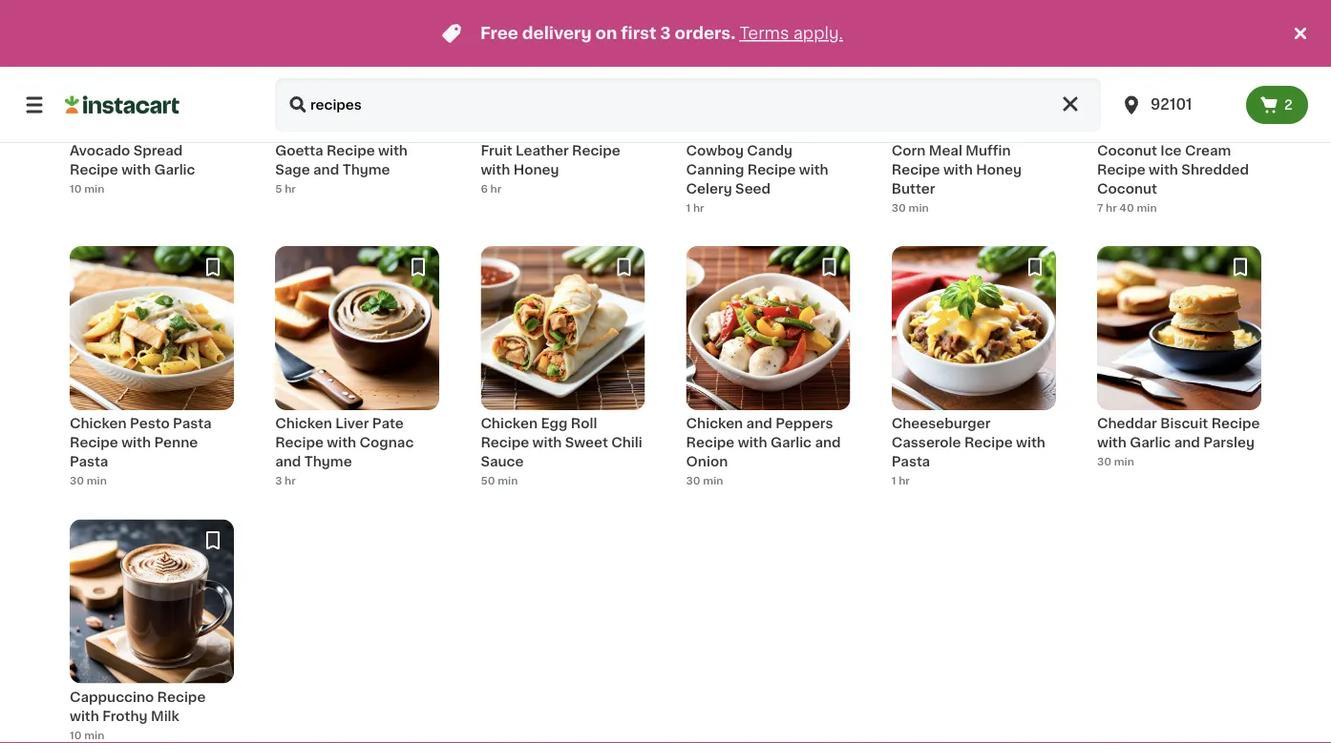 Task type: vqa. For each thing, say whether or not it's contained in the screenshot.
More related to More ways to shop
no



Task type: describe. For each thing, give the bounding box(es) containing it.
milk
[[151, 710, 179, 724]]

6
[[481, 184, 488, 195]]

recipe inside 'chicken liver pate recipe with cognac and thyme'
[[275, 437, 324, 450]]

Search field
[[275, 78, 1101, 132]]

garlic inside chicken and peppers recipe with garlic and onion
[[771, 437, 812, 450]]

cappuccino
[[70, 691, 154, 705]]

onion
[[686, 456, 728, 469]]

min for chicken and peppers recipe with garlic and onion
[[703, 477, 723, 487]]

fruit leather recipe with honey
[[481, 144, 621, 177]]

recipe inside chicken pesto pasta recipe with penne pasta
[[70, 437, 118, 450]]

spread
[[133, 144, 183, 158]]

50
[[481, 477, 495, 487]]

min for cappuccino recipe with frothy milk
[[84, 731, 104, 742]]

with inside cappuccino recipe with frothy milk
[[70, 710, 99, 724]]

hr for coconut ice cream recipe with shredded coconut
[[1106, 203, 1117, 214]]

recipe inside chicken egg roll recipe with sweet chili sauce
[[481, 437, 529, 450]]

recipe card group containing chicken pesto pasta recipe with penne pasta
[[70, 247, 234, 490]]

92101 button
[[1120, 78, 1235, 132]]

and inside 'chicken liver pate recipe with cognac and thyme'
[[275, 456, 301, 469]]

30 min for chicken and peppers recipe with garlic and onion
[[686, 477, 723, 487]]

1 horizontal spatial pasta
[[173, 418, 211, 431]]

with inside chicken and peppers recipe with garlic and onion
[[738, 437, 767, 450]]

7 hr 40 min
[[1097, 203, 1157, 214]]

corn meal muffin recipe with honey butter
[[892, 144, 1022, 196]]

instacart logo image
[[65, 94, 180, 117]]

3 inside limited time offer region
[[660, 25, 671, 42]]

2 coconut from the top
[[1097, 183, 1157, 196]]

92101 button
[[1109, 78, 1246, 132]]

cheeseburger
[[892, 418, 991, 431]]

min for corn meal muffin recipe with honey butter
[[909, 203, 929, 214]]

peppers
[[776, 418, 833, 431]]

sauce
[[481, 456, 524, 469]]

30 min for cheddar biscuit recipe with garlic and parsley
[[1097, 458, 1134, 468]]

recipe inside coconut ice cream recipe with shredded coconut
[[1097, 163, 1146, 177]]

first
[[621, 25, 656, 42]]

recipe inside avocado spread recipe with garlic
[[70, 163, 118, 177]]

recipe inside fruit leather recipe with honey
[[572, 144, 621, 158]]

cheddar
[[1097, 418, 1157, 431]]

with inside goetta recipe with sage and thyme
[[378, 144, 408, 158]]

butter
[[892, 183, 935, 196]]

10 min for with
[[70, 731, 104, 742]]

garlic for cheddar biscuit recipe with garlic and parsley
[[1130, 437, 1171, 450]]

chicken pesto pasta recipe with penne pasta
[[70, 418, 211, 469]]

cheddar biscuit recipe with garlic and parsley
[[1097, 418, 1260, 450]]

cheeseburger casserole recipe with pasta
[[892, 418, 1046, 469]]

with inside corn meal muffin recipe with honey butter
[[943, 163, 973, 177]]

and down peppers
[[815, 437, 841, 450]]

hr for goetta recipe with sage and thyme
[[285, 184, 296, 195]]

frothy
[[102, 710, 148, 724]]

6 hr
[[481, 184, 501, 195]]

with inside cheeseburger casserole recipe with pasta
[[1016, 437, 1046, 450]]

recipe inside cowboy candy canning recipe with celery seed
[[747, 163, 796, 177]]

avocado
[[70, 144, 130, 158]]

honey inside fruit leather recipe with honey
[[513, 163, 559, 177]]

goetta
[[275, 144, 323, 158]]

min right 40
[[1137, 203, 1157, 214]]

cream
[[1185, 144, 1231, 158]]

corn
[[892, 144, 926, 158]]

cowboy
[[686, 144, 744, 158]]

hr for chicken liver pate recipe with cognac and thyme
[[285, 477, 296, 487]]

and left peppers
[[746, 418, 772, 431]]

30 for chicken pesto pasta recipe with penne pasta
[[70, 477, 84, 487]]

recipe card group containing chicken and peppers recipe with garlic and onion
[[686, 247, 850, 490]]

recipe card group containing cheddar biscuit recipe with garlic and parsley
[[1097, 247, 1261, 482]]

0 horizontal spatial 3
[[275, 477, 282, 487]]

thyme inside 'chicken liver pate recipe with cognac and thyme'
[[304, 456, 352, 469]]

chicken for chicken and peppers recipe with garlic and onion
[[686, 418, 743, 431]]

7
[[1097, 203, 1103, 214]]

30 for cheddar biscuit recipe with garlic and parsley
[[1097, 458, 1112, 468]]

chili
[[611, 437, 642, 450]]

ice
[[1161, 144, 1182, 158]]

recipe inside cheeseburger casserole recipe with pasta
[[964, 437, 1013, 450]]

with inside chicken pesto pasta recipe with penne pasta
[[121, 437, 151, 450]]

recipe inside corn meal muffin recipe with honey butter
[[892, 163, 940, 177]]

30 for corn meal muffin recipe with honey butter
[[892, 203, 906, 214]]

with inside 'chicken liver pate recipe with cognac and thyme'
[[327, 437, 356, 450]]

thyme inside goetta recipe with sage and thyme
[[342, 163, 390, 177]]

cappuccino recipe with frothy milk
[[70, 691, 206, 724]]

recipe card group containing chicken egg roll recipe with sweet chili sauce
[[481, 247, 645, 490]]

recipe inside goetta recipe with sage and thyme
[[326, 144, 375, 158]]



Task type: locate. For each thing, give the bounding box(es) containing it.
thyme down liver
[[304, 456, 352, 469]]

hr right 7
[[1106, 203, 1117, 214]]

10 min down the frothy
[[70, 731, 104, 742]]

fruit
[[481, 144, 512, 158]]

1 horizontal spatial 1
[[892, 477, 896, 487]]

0 horizontal spatial honey
[[513, 163, 559, 177]]

recipe inside cheddar biscuit recipe with garlic and parsley
[[1212, 418, 1260, 431]]

coconut up 7 hr 40 min
[[1097, 183, 1157, 196]]

recipe down avocado
[[70, 163, 118, 177]]

recipe left penne
[[70, 437, 118, 450]]

1 10 from the top
[[70, 184, 82, 195]]

chicken left 'pesto'
[[70, 418, 127, 431]]

3 chicken from the left
[[481, 418, 538, 431]]

chicken inside chicken pesto pasta recipe with penne pasta
[[70, 418, 127, 431]]

thyme
[[342, 163, 390, 177], [304, 456, 352, 469]]

2
[[1285, 98, 1293, 112]]

and up 3 hr
[[275, 456, 301, 469]]

pasta inside cheeseburger casserole recipe with pasta
[[892, 456, 930, 469]]

chicken and peppers recipe with garlic and onion
[[686, 418, 841, 469]]

10
[[70, 184, 82, 195], [70, 731, 82, 742]]

30 min down onion on the right bottom
[[686, 477, 723, 487]]

min for cheddar biscuit recipe with garlic and parsley
[[1114, 458, 1134, 468]]

and
[[313, 163, 339, 177], [746, 418, 772, 431], [815, 437, 841, 450], [1174, 437, 1200, 450], [275, 456, 301, 469]]

recipe up 3 hr
[[275, 437, 324, 450]]

1 honey from the left
[[513, 163, 559, 177]]

hr down 'chicken liver pate recipe with cognac and thyme'
[[285, 477, 296, 487]]

with
[[378, 144, 408, 158], [121, 163, 151, 177], [481, 163, 510, 177], [799, 163, 829, 177], [943, 163, 973, 177], [1149, 163, 1178, 177], [121, 437, 151, 450], [327, 437, 356, 450], [532, 437, 562, 450], [738, 437, 767, 450], [1016, 437, 1046, 450], [1097, 437, 1127, 450], [70, 710, 99, 724]]

1 10 min from the top
[[70, 184, 104, 195]]

coconut
[[1097, 144, 1157, 158], [1097, 183, 1157, 196]]

1 horizontal spatial 3
[[660, 25, 671, 42]]

garlic
[[154, 163, 195, 177], [771, 437, 812, 450], [1130, 437, 1171, 450]]

free
[[480, 25, 518, 42]]

1 horizontal spatial garlic
[[771, 437, 812, 450]]

recipe card group containing chicken liver pate recipe with cognac and thyme
[[275, 247, 439, 490]]

0 horizontal spatial garlic
[[154, 163, 195, 177]]

40
[[1120, 203, 1134, 214]]

3
[[660, 25, 671, 42], [275, 477, 282, 487]]

and inside goetta recipe with sage and thyme
[[313, 163, 339, 177]]

sage
[[275, 163, 310, 177]]

casserole
[[892, 437, 961, 450]]

30 min down cheddar
[[1097, 458, 1134, 468]]

pesto
[[130, 418, 170, 431]]

0 vertical spatial 1
[[686, 203, 691, 214]]

min for chicken egg roll recipe with sweet chili sauce
[[498, 477, 518, 487]]

hr
[[285, 184, 296, 195], [490, 184, 501, 195], [693, 203, 704, 214], [1106, 203, 1117, 214], [285, 477, 296, 487], [899, 477, 910, 487]]

candy
[[747, 144, 793, 158]]

with inside chicken egg roll recipe with sweet chili sauce
[[532, 437, 562, 450]]

min for chicken pesto pasta recipe with penne pasta
[[87, 477, 107, 487]]

garlic down cheddar
[[1130, 437, 1171, 450]]

0 vertical spatial 3
[[660, 25, 671, 42]]

0 vertical spatial thyme
[[342, 163, 390, 177]]

0 vertical spatial 10
[[70, 184, 82, 195]]

terms apply. link
[[740, 25, 843, 42]]

chicken inside chicken egg roll recipe with sweet chili sauce
[[481, 418, 538, 431]]

1 hr down casserole
[[892, 477, 910, 487]]

honey inside corn meal muffin recipe with honey butter
[[976, 163, 1022, 177]]

honey down muffin
[[976, 163, 1022, 177]]

3 right 'first'
[[660, 25, 671, 42]]

muffin
[[966, 144, 1011, 158]]

avocado spread recipe with garlic
[[70, 144, 195, 177]]

seed
[[735, 183, 771, 196]]

and inside cheddar biscuit recipe with garlic and parsley
[[1174, 437, 1200, 450]]

cowboy candy canning recipe with celery seed
[[686, 144, 829, 196]]

1 vertical spatial 1
[[892, 477, 896, 487]]

min for avocado spread recipe with garlic
[[84, 184, 104, 195]]

with inside cheddar biscuit recipe with garlic and parsley
[[1097, 437, 1127, 450]]

hr down casserole
[[899, 477, 910, 487]]

min down avocado
[[84, 184, 104, 195]]

and down biscuit
[[1174, 437, 1200, 450]]

30 down cheddar
[[1097, 458, 1112, 468]]

hr right 6
[[490, 184, 501, 195]]

1 horizontal spatial 1 hr
[[892, 477, 910, 487]]

recipe card group containing cheeseburger casserole recipe with pasta
[[892, 247, 1056, 490]]

apply.
[[793, 25, 843, 42]]

1 vertical spatial coconut
[[1097, 183, 1157, 196]]

recipe up milk
[[157, 691, 206, 705]]

chicken left liver
[[275, 418, 332, 431]]

1 vertical spatial 3
[[275, 477, 282, 487]]

chicken for chicken egg roll recipe with sweet chili sauce
[[481, 418, 538, 431]]

chicken inside chicken and peppers recipe with garlic and onion
[[686, 418, 743, 431]]

0 horizontal spatial pasta
[[70, 456, 108, 469]]

0 vertical spatial 10 min
[[70, 184, 104, 195]]

egg
[[541, 418, 568, 431]]

meal
[[929, 144, 962, 158]]

2 10 min from the top
[[70, 731, 104, 742]]

1 chicken from the left
[[70, 418, 127, 431]]

chicken up onion on the right bottom
[[686, 418, 743, 431]]

recipe up onion on the right bottom
[[686, 437, 735, 450]]

1 coconut from the top
[[1097, 144, 1157, 158]]

2 horizontal spatial garlic
[[1130, 437, 1171, 450]]

1 hr
[[686, 203, 704, 214], [892, 477, 910, 487]]

1 down casserole
[[892, 477, 896, 487]]

0 horizontal spatial 1
[[686, 203, 691, 214]]

10 min down avocado
[[70, 184, 104, 195]]

min right 50
[[498, 477, 518, 487]]

recipe inside chicken and peppers recipe with garlic and onion
[[686, 437, 735, 450]]

hr down celery
[[693, 203, 704, 214]]

with inside avocado spread recipe with garlic
[[121, 163, 151, 177]]

1 hr for cheeseburger casserole recipe with pasta
[[892, 477, 910, 487]]

roll
[[571, 418, 597, 431]]

leather
[[516, 144, 569, 158]]

0 vertical spatial coconut
[[1097, 144, 1157, 158]]

hr for cowboy candy canning recipe with celery seed
[[693, 203, 704, 214]]

chicken for chicken liver pate recipe with cognac and thyme
[[275, 418, 332, 431]]

2 button
[[1246, 86, 1308, 124]]

1 hr down celery
[[686, 203, 704, 214]]

min
[[84, 184, 104, 195], [909, 203, 929, 214], [1137, 203, 1157, 214], [1114, 458, 1134, 468], [87, 477, 107, 487], [498, 477, 518, 487], [703, 477, 723, 487], [84, 731, 104, 742]]

1 for cowboy candy canning recipe with celery seed
[[686, 203, 691, 214]]

min down chicken pesto pasta recipe with penne pasta
[[87, 477, 107, 487]]

92101
[[1151, 98, 1192, 112]]

sweet
[[565, 437, 608, 450]]

10 down cappuccino
[[70, 731, 82, 742]]

30 down onion on the right bottom
[[686, 477, 701, 487]]

recipe inside cappuccino recipe with frothy milk
[[157, 691, 206, 705]]

celery
[[686, 183, 732, 196]]

with inside coconut ice cream recipe with shredded coconut
[[1149, 163, 1178, 177]]

terms
[[740, 25, 789, 42]]

recipe down cheeseburger
[[964, 437, 1013, 450]]

recipe right leather
[[572, 144, 621, 158]]

pasta
[[173, 418, 211, 431], [70, 456, 108, 469], [892, 456, 930, 469]]

1 vertical spatial 1 hr
[[892, 477, 910, 487]]

recipe down 'candy'
[[747, 163, 796, 177]]

4 chicken from the left
[[686, 418, 743, 431]]

hr right "5"
[[285, 184, 296, 195]]

5 hr
[[275, 184, 296, 195]]

with inside cowboy candy canning recipe with celery seed
[[799, 163, 829, 177]]

recipe card group containing cappuccino recipe with frothy milk
[[70, 520, 234, 744]]

1 down celery
[[686, 203, 691, 214]]

free delivery on first 3 orders. terms apply.
[[480, 25, 843, 42]]

coconut left ice
[[1097, 144, 1157, 158]]

10 min
[[70, 184, 104, 195], [70, 731, 104, 742]]

5
[[275, 184, 282, 195]]

recipe up "butter"
[[892, 163, 940, 177]]

garlic inside avocado spread recipe with garlic
[[154, 163, 195, 177]]

30 min down chicken pesto pasta recipe with penne pasta
[[70, 477, 107, 487]]

30 min down "butter"
[[892, 203, 929, 214]]

hr for fruit leather recipe with honey
[[490, 184, 501, 195]]

on
[[596, 25, 617, 42]]

1 for cheeseburger casserole recipe with pasta
[[892, 477, 896, 487]]

chicken for chicken pesto pasta recipe with penne pasta
[[70, 418, 127, 431]]

chicken inside 'chicken liver pate recipe with cognac and thyme'
[[275, 418, 332, 431]]

10 down avocado
[[70, 184, 82, 195]]

1 vertical spatial thyme
[[304, 456, 352, 469]]

min down the frothy
[[84, 731, 104, 742]]

10 min for recipe
[[70, 184, 104, 195]]

30 min for chicken pesto pasta recipe with penne pasta
[[70, 477, 107, 487]]

0 vertical spatial 1 hr
[[686, 203, 704, 214]]

thyme right sage in the left top of the page
[[342, 163, 390, 177]]

50 min
[[481, 477, 518, 487]]

chicken liver pate recipe with cognac and thyme
[[275, 418, 414, 469]]

1 vertical spatial 10
[[70, 731, 82, 742]]

garlic for avocado spread recipe with garlic
[[154, 163, 195, 177]]

30 down chicken pesto pasta recipe with penne pasta
[[70, 477, 84, 487]]

cognac
[[360, 437, 414, 450]]

30 down "butter"
[[892, 203, 906, 214]]

delivery
[[522, 25, 592, 42]]

10 for recipe
[[70, 184, 82, 195]]

1 horizontal spatial honey
[[976, 163, 1022, 177]]

honey down leather
[[513, 163, 559, 177]]

recipe right 'goetta' at the left top of the page
[[326, 144, 375, 158]]

biscuit
[[1160, 418, 1208, 431]]

with inside fruit leather recipe with honey
[[481, 163, 510, 177]]

hr for cheeseburger casserole recipe with pasta
[[899, 477, 910, 487]]

recipe card group
[[70, 247, 234, 490], [275, 247, 439, 490], [481, 247, 645, 490], [686, 247, 850, 490], [892, 247, 1056, 490], [1097, 247, 1261, 482], [70, 520, 234, 744]]

coconut ice cream recipe with shredded coconut
[[1097, 144, 1249, 196]]

orders.
[[675, 25, 736, 42]]

1 vertical spatial 10 min
[[70, 731, 104, 742]]

2 horizontal spatial pasta
[[892, 456, 930, 469]]

30 for chicken and peppers recipe with garlic and onion
[[686, 477, 701, 487]]

recipe up parsley
[[1212, 418, 1260, 431]]

shredded
[[1182, 163, 1249, 177]]

chicken up sauce
[[481, 418, 538, 431]]

None search field
[[275, 78, 1101, 132]]

chicken
[[70, 418, 127, 431], [275, 418, 332, 431], [481, 418, 538, 431], [686, 418, 743, 431]]

and down 'goetta' at the left top of the page
[[313, 163, 339, 177]]

2 chicken from the left
[[275, 418, 332, 431]]

1 hr for cowboy candy canning recipe with celery seed
[[686, 203, 704, 214]]

min down onion on the right bottom
[[703, 477, 723, 487]]

recipe
[[326, 144, 375, 158], [572, 144, 621, 158], [70, 163, 118, 177], [747, 163, 796, 177], [892, 163, 940, 177], [1097, 163, 1146, 177], [1212, 418, 1260, 431], [70, 437, 118, 450], [275, 437, 324, 450], [481, 437, 529, 450], [686, 437, 735, 450], [964, 437, 1013, 450], [157, 691, 206, 705]]

honey
[[513, 163, 559, 177], [976, 163, 1022, 177]]

recipe up sauce
[[481, 437, 529, 450]]

goetta recipe with sage and thyme
[[275, 144, 408, 177]]

penne
[[154, 437, 198, 450]]

1 hr inside recipe card group
[[892, 477, 910, 487]]

min down cheddar
[[1114, 458, 1134, 468]]

10 for with
[[70, 731, 82, 742]]

30
[[892, 203, 906, 214], [1097, 458, 1112, 468], [70, 477, 84, 487], [686, 477, 701, 487]]

3 hr
[[275, 477, 296, 487]]

2 10 from the top
[[70, 731, 82, 742]]

min down "butter"
[[909, 203, 929, 214]]

canning
[[686, 163, 744, 177]]

3 down 'chicken liver pate recipe with cognac and thyme'
[[275, 477, 282, 487]]

garlic down peppers
[[771, 437, 812, 450]]

limited time offer region
[[0, 0, 1289, 67]]

1
[[686, 203, 691, 214], [892, 477, 896, 487]]

0 horizontal spatial 1 hr
[[686, 203, 704, 214]]

30 min
[[892, 203, 929, 214], [1097, 458, 1134, 468], [70, 477, 107, 487], [686, 477, 723, 487]]

2 honey from the left
[[976, 163, 1022, 177]]

garlic down spread
[[154, 163, 195, 177]]

parsley
[[1204, 437, 1255, 450]]

pate
[[372, 418, 404, 431]]

recipe up 40
[[1097, 163, 1146, 177]]

chicken egg roll recipe with sweet chili sauce
[[481, 418, 642, 469]]

garlic inside cheddar biscuit recipe with garlic and parsley
[[1130, 437, 1171, 450]]

30 min for corn meal muffin recipe with honey butter
[[892, 203, 929, 214]]

liver
[[335, 418, 369, 431]]



